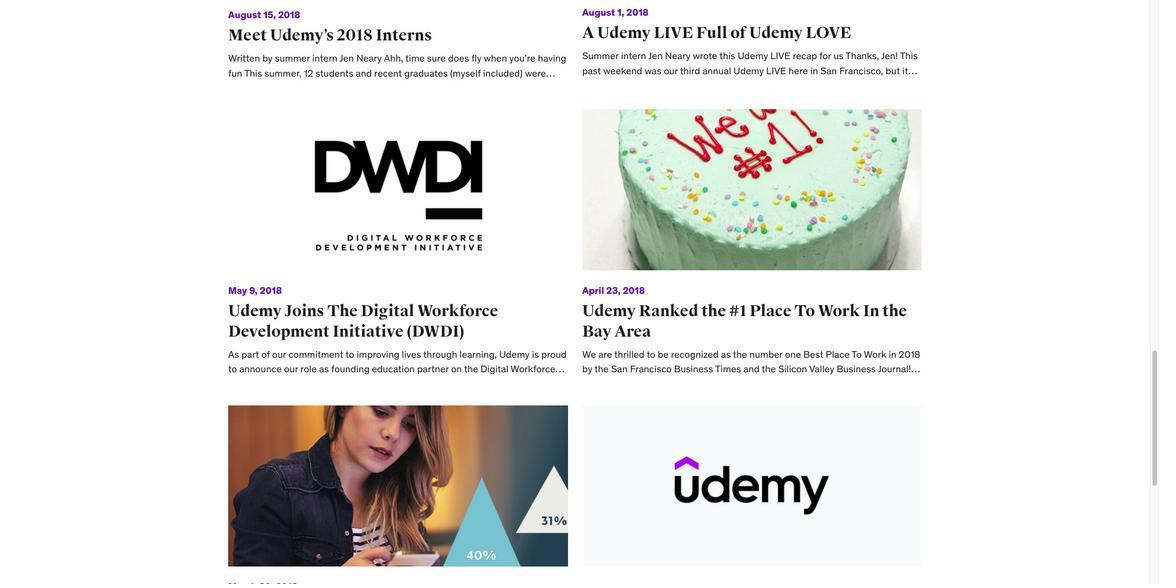 Task type: describe. For each thing, give the bounding box(es) containing it.
udemy joins the digital workforce development initiative (dwdi)
[[228, 301, 498, 342]]

2018 for 15,
[[278, 9, 300, 21]]

hard
[[837, 378, 856, 390]]

joins
[[285, 301, 324, 321]]

consecutive
[[702, 378, 754, 390]]

9,
[[249, 284, 258, 296]]

say
[[637, 392, 651, 405]]

2 business from the left
[[837, 363, 876, 375]]

made
[[610, 378, 634, 390]]

2018 inside we are thrilled to be recognized as the number one best place to work in 2018 by the san francisco business times and the silicon valley business journal! we've made the list for four consecutive years now, and it's hard to beat this #1 feeling they say fourth time's a charm, right we placed first in the...
[[899, 348, 920, 360]]

may 9, 2018
[[228, 284, 282, 296]]

for
[[668, 378, 680, 390]]

are
[[598, 348, 612, 360]]

charm,
[[717, 392, 747, 405]]

the right in
[[882, 301, 907, 321]]

place inside we are thrilled to be recognized as the number one best place to work in 2018 by the san francisco business times and the silicon valley business journal! we've made the list for four consecutive years now, and it's hard to beat this #1 feeling they say fourth time's a charm, right we placed first in the...
[[826, 348, 850, 360]]

be
[[658, 348, 669, 360]]

feeling
[[582, 392, 612, 405]]

the...
[[848, 392, 869, 405]]

initiative
[[333, 322, 404, 342]]

work inside we are thrilled to be recognized as the number one best place to work in 2018 by the san francisco business times and the silicon valley business journal! we've made the list for four consecutive years now, and it's hard to beat this #1 feeling they say fourth time's a charm, right we placed first in the...
[[864, 348, 886, 360]]

april
[[582, 284, 604, 296]]

francisco
[[630, 363, 672, 375]]

0 vertical spatial in
[[889, 348, 896, 360]]

august for a
[[582, 6, 615, 18]]

love
[[806, 23, 851, 43]]

the
[[327, 301, 358, 321]]

udemy ranked the #1 place to work in the bay area link
[[582, 301, 907, 342]]

full
[[696, 23, 727, 43]]

we are thrilled to be recognized as the number one best place to work in 2018 by the san francisco business times and the silicon valley business journal! we've made the list for four consecutive years now, and it's hard to beat this #1 feeling they say fourth time's a charm, right we placed first in the...
[[582, 348, 920, 405]]

times
[[715, 363, 741, 375]]

thrilled
[[614, 348, 644, 360]]

interns
[[376, 26, 432, 45]]

work inside udemy ranked the #1 place to work in the bay area
[[818, 301, 860, 321]]

bay
[[582, 322, 611, 342]]

this
[[891, 378, 907, 390]]

silicon
[[778, 363, 807, 375]]

now,
[[781, 378, 801, 390]]

0 horizontal spatial we
[[582, 348, 596, 360]]

we've
[[582, 378, 608, 390]]

meet udemy's 2018 interns
[[228, 26, 432, 45]]

san
[[611, 363, 628, 375]]

first
[[819, 392, 836, 405]]

list
[[653, 378, 666, 390]]

the up as
[[701, 301, 726, 321]]

of
[[730, 23, 746, 43]]

meet
[[228, 26, 267, 45]]

0 vertical spatial and
[[743, 363, 760, 375]]

by
[[582, 363, 592, 375]]

ranked
[[639, 301, 698, 321]]

beat
[[870, 378, 889, 390]]



Task type: vqa. For each thing, say whether or not it's contained in the screenshot.
30,'s 2018:
no



Task type: locate. For each thing, give the bounding box(es) containing it.
august up meet
[[228, 9, 261, 21]]

udemy inside udemy ranked the #1 place to work in the bay area
[[582, 301, 636, 321]]

live
[[654, 23, 693, 43]]

1 vertical spatial and
[[804, 378, 820, 390]]

udemy inside udemy joins the digital workforce development initiative (dwdi)
[[228, 301, 282, 321]]

udemy down 1,
[[597, 23, 651, 43]]

udemy joins the digital workforce development initiative (dwdi) link
[[228, 301, 498, 342]]

the
[[701, 301, 726, 321], [882, 301, 907, 321], [733, 348, 747, 360], [595, 363, 609, 375], [762, 363, 776, 375], [637, 378, 651, 390]]

2018 for 9,
[[260, 284, 282, 296]]

1 horizontal spatial place
[[826, 348, 850, 360]]

to up hard
[[852, 348, 862, 360]]

place
[[750, 301, 791, 321], [826, 348, 850, 360]]

0 horizontal spatial august
[[228, 9, 261, 21]]

0 vertical spatial to
[[794, 301, 815, 321]]

0 horizontal spatial in
[[838, 392, 846, 405]]

1 horizontal spatial work
[[864, 348, 886, 360]]

fourth
[[653, 392, 680, 405]]

a udemy live full of udemy love
[[582, 23, 851, 43]]

place inside udemy ranked the #1 place to work in the bay area
[[750, 301, 791, 321]]

right
[[749, 392, 769, 405]]

august
[[582, 6, 615, 18], [228, 9, 261, 21]]

a
[[710, 392, 715, 405]]

0 vertical spatial #1
[[729, 301, 747, 321]]

1 vertical spatial #1
[[909, 378, 919, 390]]

2018 right 9,
[[260, 284, 282, 296]]

0 horizontal spatial business
[[674, 363, 713, 375]]

1 business from the left
[[674, 363, 713, 375]]

in
[[889, 348, 896, 360], [838, 392, 846, 405]]

1 vertical spatial we
[[772, 392, 785, 405]]

and
[[743, 363, 760, 375], [804, 378, 820, 390]]

2018
[[626, 6, 649, 18], [278, 9, 300, 21], [337, 26, 373, 45], [260, 284, 282, 296], [623, 284, 645, 296], [899, 348, 920, 360]]

to inside we are thrilled to be recognized as the number one best place to work in 2018 by the san francisco business times and the silicon valley business journal! we've made the list for four consecutive years now, and it's hard to beat this #1 feeling they say fourth time's a charm, right we placed first in the...
[[852, 348, 862, 360]]

2018 for 23,
[[623, 284, 645, 296]]

the up "years"
[[762, 363, 776, 375]]

to
[[647, 348, 655, 360], [858, 378, 867, 390]]

business
[[674, 363, 713, 375], [837, 363, 876, 375]]

journal!
[[878, 363, 911, 375]]

work
[[818, 301, 860, 321], [864, 348, 886, 360]]

#1 up as
[[729, 301, 747, 321]]

they
[[614, 392, 634, 405]]

workforce
[[417, 301, 498, 321]]

0 horizontal spatial to
[[647, 348, 655, 360]]

2018 left interns
[[337, 26, 373, 45]]

2018 right 23,
[[623, 284, 645, 296]]

august 15, 2018
[[228, 9, 300, 21]]

the right as
[[733, 348, 747, 360]]

1 horizontal spatial #1
[[909, 378, 919, 390]]

time's
[[682, 392, 708, 405]]

0 horizontal spatial place
[[750, 301, 791, 321]]

1 vertical spatial place
[[826, 348, 850, 360]]

work up journal!
[[864, 348, 886, 360]]

business down recognized
[[674, 363, 713, 375]]

1 horizontal spatial business
[[837, 363, 876, 375]]

to inside udemy ranked the #1 place to work in the bay area
[[794, 301, 815, 321]]

0 vertical spatial to
[[647, 348, 655, 360]]

the up say
[[637, 378, 651, 390]]

#1 right the this
[[909, 378, 919, 390]]

meet udemy's 2018 interns link
[[228, 26, 432, 45]]

to up best
[[794, 301, 815, 321]]

udemy ranked the #1 place to work in the bay area
[[582, 301, 907, 342]]

1 horizontal spatial we
[[772, 392, 785, 405]]

placed
[[788, 392, 817, 405]]

0 vertical spatial work
[[818, 301, 860, 321]]

best
[[803, 348, 823, 360]]

a
[[582, 23, 594, 43]]

1 horizontal spatial in
[[889, 348, 896, 360]]

1 horizontal spatial august
[[582, 6, 615, 18]]

1 vertical spatial to
[[852, 348, 862, 360]]

15,
[[263, 9, 276, 21]]

2018 for 1,
[[626, 6, 649, 18]]

2018 right the '15,'
[[278, 9, 300, 21]]

may
[[228, 284, 247, 296]]

as
[[721, 348, 731, 360]]

we up by
[[582, 348, 596, 360]]

and down number in the bottom right of the page
[[743, 363, 760, 375]]

0 horizontal spatial #1
[[729, 301, 747, 321]]

1,
[[617, 6, 624, 18]]

23,
[[606, 284, 621, 296]]

1 horizontal spatial to
[[858, 378, 867, 390]]

place up valley
[[826, 348, 850, 360]]

number
[[749, 348, 783, 360]]

april 23, 2018
[[582, 284, 645, 296]]

0 vertical spatial we
[[582, 348, 596, 360]]

in right first
[[838, 392, 846, 405]]

development
[[228, 322, 330, 342]]

to left be
[[647, 348, 655, 360]]

1 vertical spatial to
[[858, 378, 867, 390]]

1 horizontal spatial to
[[852, 348, 862, 360]]

business up hard
[[837, 363, 876, 375]]

it's
[[822, 378, 834, 390]]

august left 1,
[[582, 6, 615, 18]]

udemy down 23,
[[582, 301, 636, 321]]

udemy
[[597, 23, 651, 43], [749, 23, 803, 43], [228, 301, 282, 321], [582, 301, 636, 321]]

work left in
[[818, 301, 860, 321]]

udemy down may 9, 2018
[[228, 301, 282, 321]]

one
[[785, 348, 801, 360]]

area
[[614, 322, 651, 342]]

2018 right 1,
[[626, 6, 649, 18]]

august for meet
[[228, 9, 261, 21]]

udemy's
[[270, 26, 334, 45]]

four
[[682, 378, 700, 390]]

to up the...
[[858, 378, 867, 390]]

1 horizontal spatial and
[[804, 378, 820, 390]]

in up journal!
[[889, 348, 896, 360]]

we down "years"
[[772, 392, 785, 405]]

0 horizontal spatial to
[[794, 301, 815, 321]]

we
[[582, 348, 596, 360], [772, 392, 785, 405]]

(dwdi)
[[407, 322, 464, 342]]

#1 inside we are thrilled to be recognized as the number one best place to work in 2018 by the san francisco business times and the silicon valley business journal! we've made the list for four consecutive years now, and it's hard to beat this #1 feeling they say fourth time's a charm, right we placed first in the...
[[909, 378, 919, 390]]

recognized
[[671, 348, 719, 360]]

and left it's
[[804, 378, 820, 390]]

the right by
[[595, 363, 609, 375]]

august 1, 2018
[[582, 6, 649, 18]]

0 horizontal spatial and
[[743, 363, 760, 375]]

0 horizontal spatial work
[[818, 301, 860, 321]]

in
[[863, 301, 879, 321]]

udemy right of
[[749, 23, 803, 43]]

place up number in the bottom right of the page
[[750, 301, 791, 321]]

#1
[[729, 301, 747, 321], [909, 378, 919, 390]]

valley
[[809, 363, 834, 375]]

0 vertical spatial place
[[750, 301, 791, 321]]

1 vertical spatial in
[[838, 392, 846, 405]]

1 vertical spatial work
[[864, 348, 886, 360]]

years
[[756, 378, 779, 390]]

2018 up journal!
[[899, 348, 920, 360]]

a udemy live full of udemy love link
[[582, 23, 851, 43]]

2018 for udemy's
[[337, 26, 373, 45]]

#1 inside udemy ranked the #1 place to work in the bay area
[[729, 301, 747, 321]]

to
[[794, 301, 815, 321], [852, 348, 862, 360]]

digital
[[361, 301, 414, 321]]



